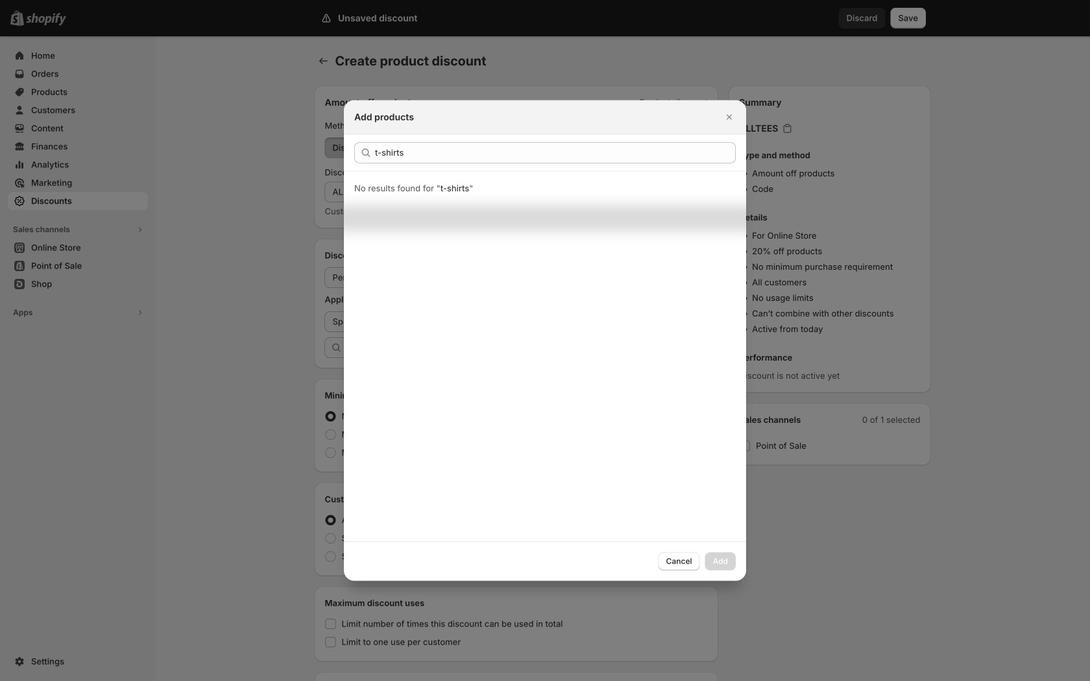 Task type: locate. For each thing, give the bounding box(es) containing it.
dialog
[[0, 100, 1090, 581]]



Task type: describe. For each thing, give the bounding box(es) containing it.
shopify image
[[26, 13, 66, 26]]

Search products text field
[[375, 142, 736, 163]]



Task type: vqa. For each thing, say whether or not it's contained in the screenshot.
the Search products "text field"
yes



